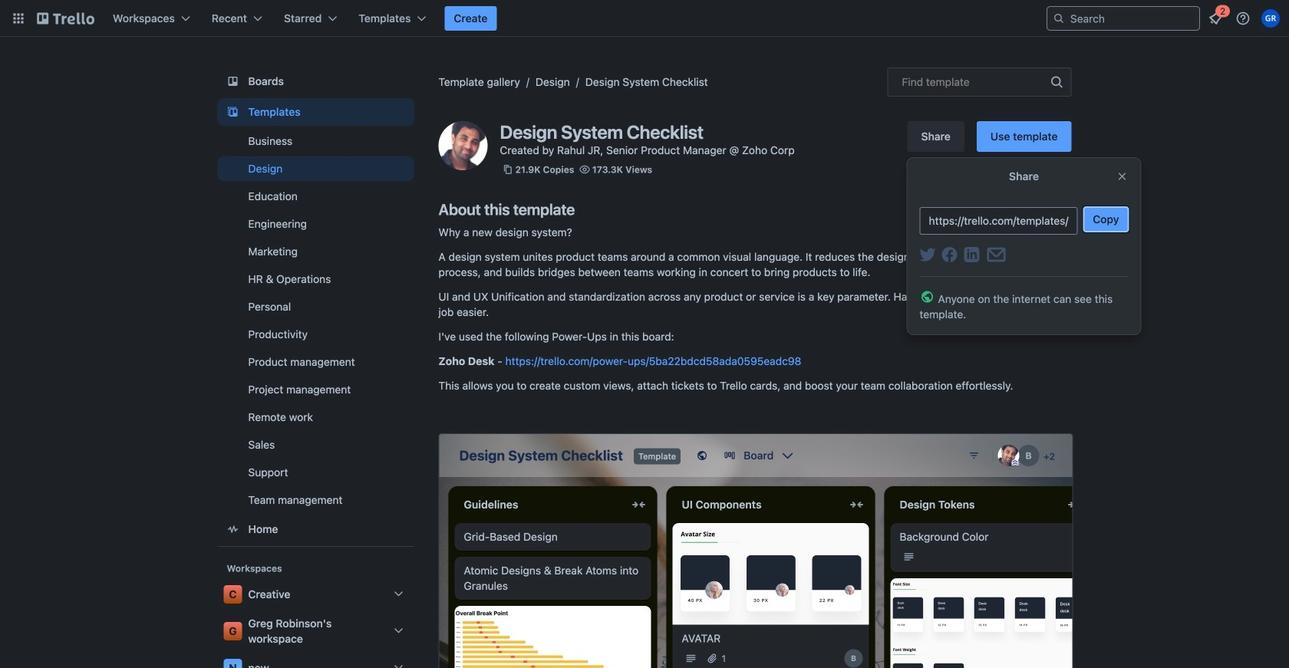 Task type: describe. For each thing, give the bounding box(es) containing it.
home image
[[224, 521, 242, 539]]

greg robinson (gregrobinson96) image
[[1262, 9, 1281, 28]]

2 notifications image
[[1207, 9, 1225, 28]]

share on linkedin image
[[965, 247, 980, 263]]

share on twitter image
[[920, 248, 936, 262]]

open information menu image
[[1236, 11, 1251, 26]]

close popover image
[[1117, 170, 1129, 183]]

search image
[[1053, 12, 1066, 25]]

Search field
[[1066, 8, 1200, 29]]



Task type: vqa. For each thing, say whether or not it's contained in the screenshot.
template board image
yes



Task type: locate. For each thing, give the bounding box(es) containing it.
share on facebook image
[[942, 247, 958, 263]]

rahul jr, senior product manager @ zoho corp image
[[439, 121, 488, 170]]

None field
[[888, 68, 1072, 97], [920, 207, 1078, 235], [888, 68, 1072, 97], [920, 207, 1078, 235]]

back to home image
[[37, 6, 94, 31]]

template board image
[[224, 103, 242, 121]]

board image
[[224, 72, 242, 91]]

primary element
[[0, 0, 1290, 37]]

email image
[[988, 247, 1006, 263]]



